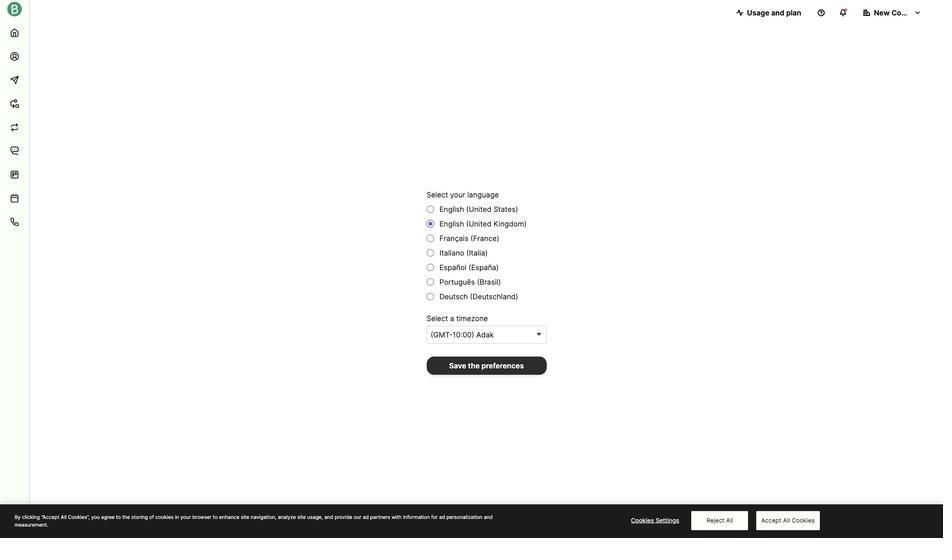 Task type: vqa. For each thing, say whether or not it's contained in the screenshot.
Cookies to the left
yes



Task type: locate. For each thing, give the bounding box(es) containing it.
select up english (united states)
[[427, 190, 448, 199]]

français (france)
[[438, 234, 500, 243]]

and left plan
[[772, 8, 785, 17]]

new company button
[[856, 4, 929, 22]]

new
[[875, 8, 890, 17]]

0 horizontal spatial your
[[181, 514, 191, 520]]

navigation,
[[251, 514, 277, 520]]

and right 'usage,'
[[325, 514, 333, 520]]

reject
[[707, 517, 725, 524]]

2 (united from the top
[[466, 219, 492, 228]]

site left 'usage,'
[[298, 514, 306, 520]]

1 vertical spatial english
[[440, 219, 464, 228]]

ad right for
[[440, 514, 445, 520]]

1 english from the top
[[440, 204, 464, 214]]

all right "accept
[[61, 514, 67, 520]]

2 horizontal spatial all
[[784, 517, 791, 524]]

personalization
[[447, 514, 483, 520]]

0 horizontal spatial to
[[116, 514, 121, 520]]

2 select from the top
[[427, 314, 448, 323]]

español (españa)
[[438, 263, 499, 272]]

0 vertical spatial (united
[[466, 204, 492, 214]]

with
[[392, 514, 402, 520]]

cookies inside button
[[792, 517, 815, 524]]

1 vertical spatial (united
[[466, 219, 492, 228]]

português
[[440, 277, 475, 286]]

english for english (united states)
[[440, 204, 464, 214]]

usage,
[[307, 514, 323, 520]]

by
[[15, 514, 21, 520]]

italiano
[[440, 248, 465, 257]]

ad right our
[[363, 514, 369, 520]]

for
[[432, 514, 438, 520]]

1 horizontal spatial the
[[468, 361, 480, 370]]

select
[[427, 190, 448, 199], [427, 314, 448, 323]]

(united
[[466, 204, 492, 214], [466, 219, 492, 228]]

all for accept all cookies
[[784, 517, 791, 524]]

english for english (united kingdom)
[[440, 219, 464, 228]]

your up english (united states)
[[450, 190, 466, 199]]

select left a
[[427, 314, 448, 323]]

2 horizontal spatial and
[[772, 8, 785, 17]]

1 horizontal spatial ad
[[440, 514, 445, 520]]

to
[[116, 514, 121, 520], [213, 514, 218, 520]]

0 horizontal spatial the
[[122, 514, 130, 520]]

cookies left "settings"
[[632, 517, 654, 524]]

all inside button
[[784, 517, 791, 524]]

1 select from the top
[[427, 190, 448, 199]]

1 horizontal spatial all
[[727, 517, 734, 524]]

save
[[449, 361, 467, 370]]

select a timezone
[[427, 314, 488, 323]]

and right the personalization
[[484, 514, 493, 520]]

0 vertical spatial the
[[468, 361, 480, 370]]

english up français
[[440, 219, 464, 228]]

reject all
[[707, 517, 734, 524]]

1 cookies from the left
[[632, 517, 654, 524]]

(italia)
[[467, 248, 488, 257]]

your inside by clicking "accept all cookies", you agree to the storing of cookies in your browser to enhance site navigation, analyze site usage, and provide our ad partners with information for ad personalization and measurement.
[[181, 514, 191, 520]]

all for reject all
[[727, 517, 734, 524]]

all right accept
[[784, 517, 791, 524]]

measurement.
[[15, 521, 48, 528]]

the inside button
[[468, 361, 480, 370]]

and inside 'button'
[[772, 8, 785, 17]]

(united down english (united states)
[[466, 219, 492, 228]]

0 horizontal spatial cookies
[[632, 517, 654, 524]]

all inside button
[[727, 517, 734, 524]]

1 (united from the top
[[466, 204, 492, 214]]

and
[[772, 8, 785, 17], [325, 514, 333, 520], [484, 514, 493, 520]]

0 vertical spatial select
[[427, 190, 448, 199]]

kingdom)
[[494, 219, 527, 228]]

(united up the 'english (united kingdom)'
[[466, 204, 492, 214]]

company
[[892, 8, 926, 17]]

(españa)
[[469, 263, 499, 272]]

0 horizontal spatial site
[[241, 514, 249, 520]]

english (united kingdom)
[[438, 219, 527, 228]]

1 horizontal spatial to
[[213, 514, 218, 520]]

all right reject
[[727, 517, 734, 524]]

0 horizontal spatial and
[[325, 514, 333, 520]]

usage and plan button
[[729, 4, 809, 22]]

the
[[468, 361, 480, 370], [122, 514, 130, 520]]

cookies
[[632, 517, 654, 524], [792, 517, 815, 524]]

site right enhance
[[241, 514, 249, 520]]

browser
[[192, 514, 212, 520]]

the left storing
[[122, 514, 130, 520]]

0 vertical spatial your
[[450, 190, 466, 199]]

your
[[450, 190, 466, 199], [181, 514, 191, 520]]

all inside by clicking "accept all cookies", you agree to the storing of cookies in your browser to enhance site navigation, analyze site usage, and provide our ad partners with information for ad personalization and measurement.
[[61, 514, 67, 520]]

italiano (italia)
[[438, 248, 488, 257]]

accept all cookies button
[[757, 511, 820, 530]]

english
[[440, 204, 464, 214], [440, 219, 464, 228]]

1 vertical spatial your
[[181, 514, 191, 520]]

2 english from the top
[[440, 219, 464, 228]]

cookies settings
[[632, 517, 680, 524]]

to right browser
[[213, 514, 218, 520]]

a
[[450, 314, 455, 323]]

cookies
[[155, 514, 174, 520]]

reject all button
[[692, 511, 749, 530]]

partners
[[370, 514, 391, 520]]

by clicking "accept all cookies", you agree to the storing of cookies in your browser to enhance site navigation, analyze site usage, and provide our ad partners with information for ad personalization and measurement.
[[15, 514, 493, 528]]

all
[[61, 514, 67, 520], [727, 517, 734, 524], [784, 517, 791, 524]]

your right in
[[181, 514, 191, 520]]

1 horizontal spatial site
[[298, 514, 306, 520]]

cookies right accept
[[792, 517, 815, 524]]

0 horizontal spatial ad
[[363, 514, 369, 520]]

0 vertical spatial english
[[440, 204, 464, 214]]

the right save
[[468, 361, 480, 370]]

1 horizontal spatial cookies
[[792, 517, 815, 524]]

english down select your language
[[440, 204, 464, 214]]

select for select your language
[[427, 190, 448, 199]]

español
[[440, 263, 467, 272]]

deutsch (deutschland)
[[438, 292, 519, 301]]

2 cookies from the left
[[792, 517, 815, 524]]

1 site from the left
[[241, 514, 249, 520]]

ad
[[363, 514, 369, 520], [440, 514, 445, 520]]

1 vertical spatial the
[[122, 514, 130, 520]]

analyze
[[278, 514, 296, 520]]

0 horizontal spatial all
[[61, 514, 67, 520]]

1 vertical spatial select
[[427, 314, 448, 323]]

to right agree
[[116, 514, 121, 520]]

deutsch
[[440, 292, 468, 301]]

site
[[241, 514, 249, 520], [298, 514, 306, 520]]

enhance
[[219, 514, 240, 520]]



Task type: describe. For each thing, give the bounding box(es) containing it.
2 to from the left
[[213, 514, 218, 520]]

français
[[440, 234, 469, 243]]

(united for kingdom)
[[466, 219, 492, 228]]

agree
[[101, 514, 115, 520]]

(brasil)
[[477, 277, 501, 286]]

cookies inside button
[[632, 517, 654, 524]]

cookies settings button
[[627, 512, 684, 530]]

select your language
[[427, 190, 499, 199]]

2 ad from the left
[[440, 514, 445, 520]]

our
[[354, 514, 362, 520]]

states)
[[494, 204, 519, 214]]

of
[[149, 514, 154, 520]]

1 horizontal spatial your
[[450, 190, 466, 199]]

provide
[[335, 514, 353, 520]]

português (brasil)
[[438, 277, 501, 286]]

(france)
[[471, 234, 500, 243]]

preferences
[[482, 361, 524, 370]]

usage
[[748, 8, 770, 17]]

accept all cookies
[[762, 517, 815, 524]]

select for select a timezone
[[427, 314, 448, 323]]

clicking
[[22, 514, 40, 520]]

you
[[91, 514, 100, 520]]

accept
[[762, 517, 782, 524]]

storing
[[131, 514, 148, 520]]

save the preferences button
[[427, 356, 547, 375]]

1 horizontal spatial and
[[484, 514, 493, 520]]

plan
[[787, 8, 802, 17]]

1 to from the left
[[116, 514, 121, 520]]

the inside by clicking "accept all cookies", you agree to the storing of cookies in your browser to enhance site navigation, analyze site usage, and provide our ad partners with information for ad personalization and measurement.
[[122, 514, 130, 520]]

(deutschland)
[[470, 292, 519, 301]]

language
[[468, 190, 499, 199]]

cookies",
[[68, 514, 90, 520]]

2 site from the left
[[298, 514, 306, 520]]

"accept
[[41, 514, 59, 520]]

usage and plan
[[748, 8, 802, 17]]

information
[[403, 514, 430, 520]]

settings
[[656, 517, 680, 524]]

english (united states)
[[438, 204, 519, 214]]

(united for states)
[[466, 204, 492, 214]]

1 ad from the left
[[363, 514, 369, 520]]

save the preferences
[[449, 361, 524, 370]]

new company
[[875, 8, 926, 17]]

in
[[175, 514, 179, 520]]

timezone
[[457, 314, 488, 323]]



